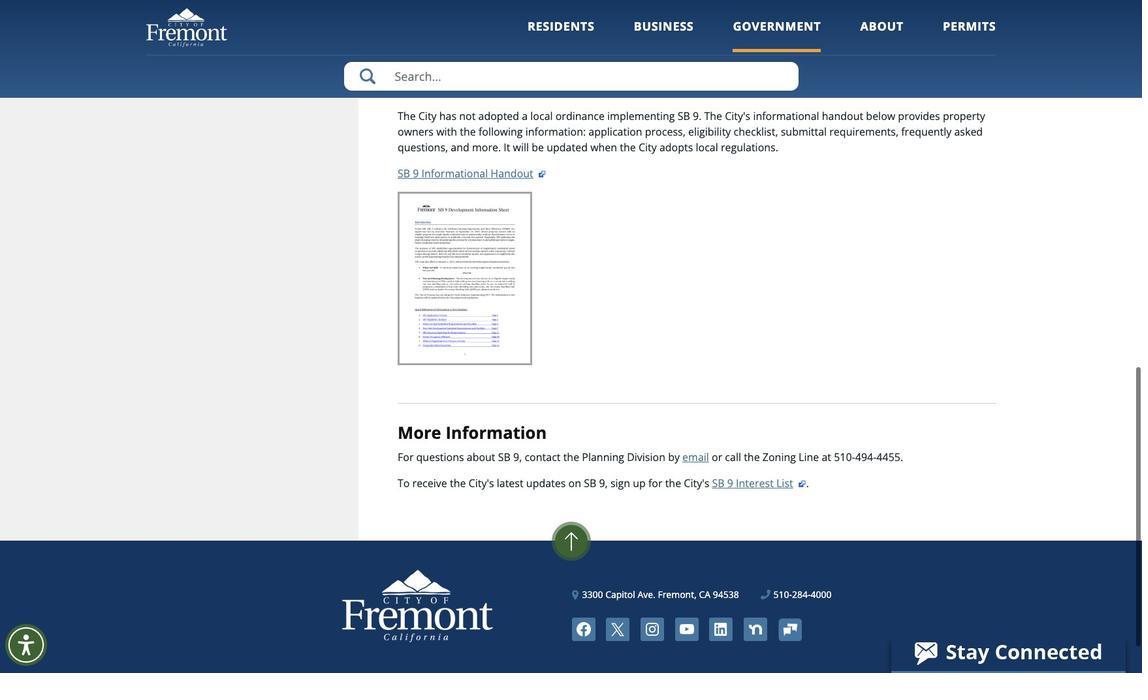 Task type: vqa. For each thing, say whether or not it's contained in the screenshot.
Tesla on the top right of the page
no



Task type: locate. For each thing, give the bounding box(es) containing it.
the
[[398, 109, 416, 123], [704, 109, 722, 123]]

1 vertical spatial informational
[[422, 166, 488, 181]]

the right 9.
[[704, 109, 722, 123]]

510-284-4000 link
[[761, 589, 832, 602]]

or
[[712, 451, 722, 465]]

2 horizontal spatial city's
[[725, 109, 750, 123]]

9, left sign at the bottom of the page
[[599, 477, 608, 491]]

0 vertical spatial 510-
[[834, 451, 855, 465]]

has
[[439, 109, 457, 123]]

footer tw icon image
[[606, 619, 630, 642]]

local down the eligibility
[[696, 140, 718, 155]]

footer nd icon image
[[744, 619, 767, 642]]

interest
[[736, 477, 774, 491]]

ave.
[[638, 589, 655, 602]]

the down not at the left top
[[460, 125, 476, 139]]

1 horizontal spatial 9,
[[599, 477, 608, 491]]

510- right at
[[834, 451, 855, 465]]

sb right about
[[498, 451, 511, 465]]

handout down it
[[491, 166, 533, 181]]

handout
[[518, 80, 591, 103], [491, 166, 533, 181]]

sb
[[678, 109, 690, 123], [398, 166, 410, 181], [498, 451, 511, 465], [584, 477, 596, 491], [712, 477, 725, 491]]

0 vertical spatial local
[[530, 109, 553, 123]]

updates
[[526, 477, 566, 491]]

the up owners
[[398, 109, 416, 123]]

adopts
[[660, 140, 693, 155]]

local right the a
[[530, 109, 553, 123]]

about link
[[860, 18, 904, 52]]

business
[[634, 18, 694, 34]]

latest
[[497, 477, 524, 491]]

regulations.
[[721, 140, 778, 155]]

handout up ordinance
[[518, 80, 591, 103]]

9 left "interest"
[[727, 477, 733, 491]]

about
[[467, 451, 495, 465]]

and
[[451, 140, 469, 155]]

the down application
[[620, 140, 636, 155]]

0 horizontal spatial city
[[418, 109, 437, 123]]

1 horizontal spatial city
[[639, 140, 657, 155]]

checklist,
[[734, 125, 778, 139]]

1 vertical spatial city
[[639, 140, 657, 155]]

informational
[[753, 109, 819, 123]]

ca
[[699, 589, 711, 602]]

to
[[398, 477, 410, 491]]

510- up the "footer my icon"
[[773, 589, 792, 602]]

city's down about
[[469, 477, 494, 491]]

510- inside 'link'
[[773, 589, 792, 602]]

0 horizontal spatial 510-
[[773, 589, 792, 602]]

planning
[[582, 451, 624, 465]]

city's
[[725, 109, 750, 123], [469, 477, 494, 491], [684, 477, 709, 491]]

property
[[943, 109, 985, 123]]

city up owners
[[418, 109, 437, 123]]

9 down questions,
[[413, 166, 419, 181]]

9
[[413, 166, 419, 181], [727, 477, 733, 491]]

local
[[530, 109, 553, 123], [696, 140, 718, 155]]

a
[[522, 109, 528, 123]]

with
[[436, 125, 457, 139]]

the
[[460, 125, 476, 139], [620, 140, 636, 155], [563, 451, 579, 465], [744, 451, 760, 465], [450, 477, 466, 491], [665, 477, 681, 491]]

0 horizontal spatial 9
[[413, 166, 419, 181]]

zoning
[[763, 451, 796, 465]]

receive
[[412, 477, 447, 491]]

city down process,
[[639, 140, 657, 155]]

0 horizontal spatial the
[[398, 109, 416, 123]]

0 vertical spatial 9
[[413, 166, 419, 181]]

9, left contact
[[513, 451, 522, 465]]

1 horizontal spatial city's
[[684, 477, 709, 491]]

0 vertical spatial handout
[[518, 80, 591, 103]]

1 vertical spatial local
[[696, 140, 718, 155]]

0 horizontal spatial city's
[[469, 477, 494, 491]]

1 horizontal spatial local
[[696, 140, 718, 155]]

0 vertical spatial city
[[418, 109, 437, 123]]

1 horizontal spatial 510-
[[834, 451, 855, 465]]

0 vertical spatial informational
[[398, 80, 514, 103]]

ordinance
[[556, 109, 605, 123]]

sb left 9.
[[678, 109, 690, 123]]

be
[[532, 140, 544, 155]]

informational handout the city has not adopted a local ordinance implementing sb 9. the city's informational handout below provides property owners with the following information: application process, eligibility checklist, submittal requirements, frequently asked questions, and more. it will be updated when the city adopts local regulations.
[[398, 80, 985, 155]]

city's down email
[[684, 477, 709, 491]]

adopted
[[478, 109, 519, 123]]

page image
[[398, 192, 532, 366]]

1 vertical spatial 510-
[[773, 589, 792, 602]]

requirements,
[[830, 125, 899, 139]]

the right receive on the bottom of page
[[450, 477, 466, 491]]

residents link
[[528, 18, 595, 52]]

not
[[459, 109, 476, 123]]

implementing
[[607, 109, 675, 123]]

Search text field
[[344, 62, 798, 91]]

for
[[398, 451, 414, 465]]

information:
[[525, 125, 586, 139]]

division
[[627, 451, 665, 465]]

sb right on
[[584, 477, 596, 491]]

510-
[[834, 451, 855, 465], [773, 589, 792, 602]]

for
[[648, 477, 662, 491]]

.
[[806, 477, 809, 491]]

city
[[418, 109, 437, 123], [639, 140, 657, 155]]

city's up checklist,
[[725, 109, 750, 123]]

sb inside informational handout the city has not adopted a local ordinance implementing sb 9. the city's informational handout below provides property owners with the following information: application process, eligibility checklist, submittal requirements, frequently asked questions, and more. it will be updated when the city adopts local regulations.
[[678, 109, 690, 123]]

for questions about sb 9, contact the planning division by email or call the zoning line at 510-494-4455.
[[398, 451, 903, 465]]

510-284-4000
[[773, 589, 832, 602]]

to receive the city's latest updates on sb 9, sign up for the city's sb 9 interest list
[[398, 477, 793, 491]]

the up on
[[563, 451, 579, 465]]

at
[[822, 451, 831, 465]]

9,
[[513, 451, 522, 465], [599, 477, 608, 491]]

process,
[[645, 125, 686, 139]]

0 horizontal spatial 9,
[[513, 451, 522, 465]]

1 horizontal spatial 9
[[727, 477, 733, 491]]

information
[[446, 422, 547, 445]]

informational up has
[[398, 80, 514, 103]]

1 horizontal spatial the
[[704, 109, 722, 123]]

list
[[776, 477, 793, 491]]

3300 capitol ave. fremont, ca 94538
[[582, 589, 739, 602]]

frequently
[[901, 125, 952, 139]]

informational down and
[[422, 166, 488, 181]]

1 the from the left
[[398, 109, 416, 123]]



Task type: describe. For each thing, give the bounding box(es) containing it.
email
[[682, 451, 709, 465]]

4000
[[811, 589, 832, 602]]

application
[[589, 125, 642, 139]]

sign
[[610, 477, 630, 491]]

eligibility
[[688, 125, 731, 139]]

footer ig icon image
[[641, 619, 664, 642]]

footer fb icon image
[[572, 619, 595, 642]]

the right call
[[744, 451, 760, 465]]

government
[[733, 18, 821, 34]]

0 horizontal spatial local
[[530, 109, 553, 123]]

more information
[[398, 422, 547, 445]]

sb 9 informational handout link
[[398, 166, 546, 181]]

footer yt icon image
[[675, 619, 698, 642]]

residents
[[528, 18, 595, 34]]

submittal
[[781, 125, 827, 139]]

below
[[866, 109, 895, 123]]

sb 9 interest list link
[[712, 477, 806, 491]]

sb 9 informational handout
[[398, 166, 533, 181]]

updated
[[547, 140, 588, 155]]

2 the from the left
[[704, 109, 722, 123]]

questions,
[[398, 140, 448, 155]]

business link
[[634, 18, 694, 52]]

asked
[[954, 125, 983, 139]]

94538
[[713, 589, 739, 602]]

line
[[799, 451, 819, 465]]

footer my icon image
[[778, 619, 802, 642]]

contact
[[525, 451, 561, 465]]

1 vertical spatial 9,
[[599, 477, 608, 491]]

when
[[590, 140, 617, 155]]

permits link
[[943, 18, 996, 52]]

sb down questions,
[[398, 166, 410, 181]]

1 vertical spatial handout
[[491, 166, 533, 181]]

informational inside informational handout the city has not adopted a local ordinance implementing sb 9. the city's informational handout below provides property owners with the following information: application process, eligibility checklist, submittal requirements, frequently asked questions, and more. it will be updated when the city adopts local regulations.
[[398, 80, 514, 103]]

questions
[[416, 451, 464, 465]]

494-
[[855, 451, 877, 465]]

footer li icon image
[[709, 619, 733, 642]]

owners
[[398, 125, 434, 139]]

provides
[[898, 109, 940, 123]]

capitol
[[605, 589, 635, 602]]

city's inside informational handout the city has not adopted a local ordinance implementing sb 9. the city's informational handout below provides property owners with the following information: application process, eligibility checklist, submittal requirements, frequently asked questions, and more. it will be updated when the city adopts local regulations.
[[725, 109, 750, 123]]

more.
[[472, 140, 501, 155]]

it
[[504, 140, 510, 155]]

1 vertical spatial 9
[[727, 477, 733, 491]]

more
[[398, 422, 441, 445]]

following
[[479, 125, 523, 139]]

email link
[[682, 451, 709, 465]]

government link
[[733, 18, 821, 52]]

up
[[633, 477, 646, 491]]

about
[[860, 18, 904, 34]]

call
[[725, 451, 741, 465]]

handout inside informational handout the city has not adopted a local ordinance implementing sb 9. the city's informational handout below provides property owners with the following information: application process, eligibility checklist, submittal requirements, frequently asked questions, and more. it will be updated when the city adopts local regulations.
[[518, 80, 591, 103]]

4455.
[[877, 451, 903, 465]]

3300
[[582, 589, 603, 602]]

9.
[[693, 109, 702, 123]]

284-
[[792, 589, 811, 602]]

handout
[[822, 109, 863, 123]]

3300 capitol ave. fremont, ca 94538 link
[[572, 589, 739, 602]]

sb down or
[[712, 477, 725, 491]]

stay connected image
[[891, 635, 1124, 672]]

0 vertical spatial 9,
[[513, 451, 522, 465]]

fremont,
[[658, 589, 697, 602]]

the right for
[[665, 477, 681, 491]]

will
[[513, 140, 529, 155]]

by
[[668, 451, 680, 465]]

on
[[568, 477, 581, 491]]

permits
[[943, 18, 996, 34]]



